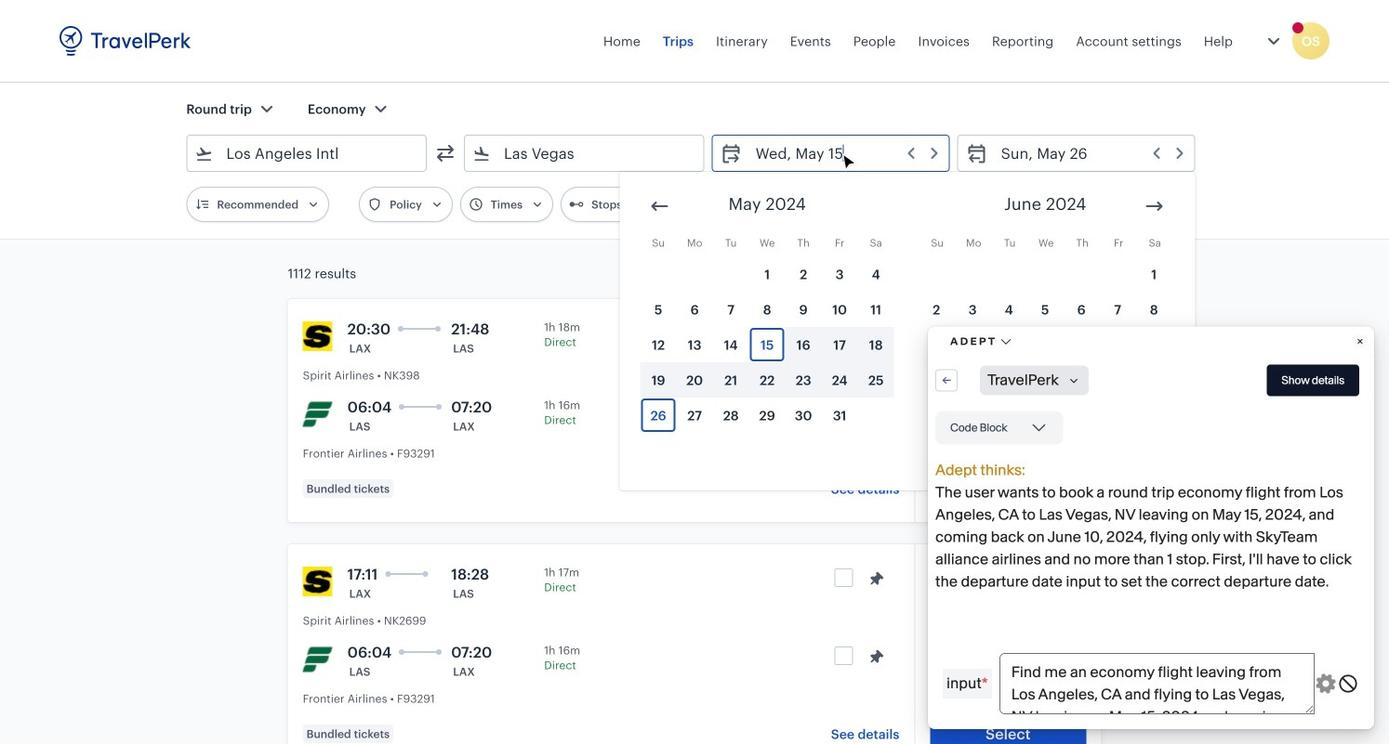 Task type: vqa. For each thing, say whether or not it's contained in the screenshot.
'Choose Wednesday, June 26, 2024 as your check-in date. It's available.' IMAGE
yes



Task type: locate. For each thing, give the bounding box(es) containing it.
spirit airlines image for frontier airlines icon
[[303, 322, 333, 352]]

calendar application
[[620, 172, 1390, 491]]

2 spirit airlines image from the top
[[303, 567, 333, 597]]

choose tuesday, june 25, 2024 as your check-in date. it's available. image
[[992, 399, 1026, 432]]

choose monday, june 10, 2024 as your check-in date. it's available. image
[[956, 328, 990, 362]]

choose wednesday, june 26, 2024 as your check-in date. it's available. image
[[1028, 399, 1063, 432]]

1 spirit airlines image from the top
[[303, 322, 333, 352]]

To search field
[[491, 139, 680, 168]]

Depart field
[[743, 139, 942, 168]]

choose tuesday, june 11, 2024 as your check-in date. it's available. image
[[992, 328, 1026, 362]]

1 vertical spatial spirit airlines image
[[303, 567, 333, 597]]

move forward to switch to the next month. image
[[1144, 195, 1166, 218]]

Return field
[[988, 139, 1187, 168]]

spirit airlines image for frontier airlines image
[[303, 567, 333, 597]]

choose monday, june 17, 2024 as your check-in date. it's available. image
[[956, 364, 990, 397]]

0 vertical spatial spirit airlines image
[[303, 322, 333, 352]]

choose monday, june 24, 2024 as your check-in date. it's available. image
[[956, 399, 990, 432]]

spirit airlines image up frontier airlines icon
[[303, 322, 333, 352]]

spirit airlines image
[[303, 322, 333, 352], [303, 567, 333, 597]]

choose wednesday, june 19, 2024 as your check-in date. it's available. image
[[1028, 364, 1063, 397]]

spirit airlines image up frontier airlines image
[[303, 567, 333, 597]]

choose thursday, june 20, 2024 as your check-in date. it's available. image
[[1065, 364, 1099, 397]]



Task type: describe. For each thing, give the bounding box(es) containing it.
choose saturday, june 15, 2024 as your check-in date. it's available. image
[[1137, 328, 1172, 362]]

choose thursday, june 13, 2024 as your check-in date. it's available. image
[[1065, 328, 1099, 362]]

frontier airlines image
[[303, 645, 333, 675]]

choose thursday, june 27, 2024 as your check-in date. it's available. image
[[1065, 399, 1099, 432]]

choose friday, june 14, 2024 as your check-in date. it's available. image
[[1101, 328, 1135, 362]]

choose tuesday, june 18, 2024 as your check-in date. it's available. image
[[992, 364, 1026, 397]]

move backward to switch to the previous month. image
[[649, 195, 671, 218]]

frontier airlines image
[[303, 400, 333, 430]]

From search field
[[213, 139, 402, 168]]

choose wednesday, june 12, 2024 as your check-in date. it's available. image
[[1028, 328, 1063, 362]]



